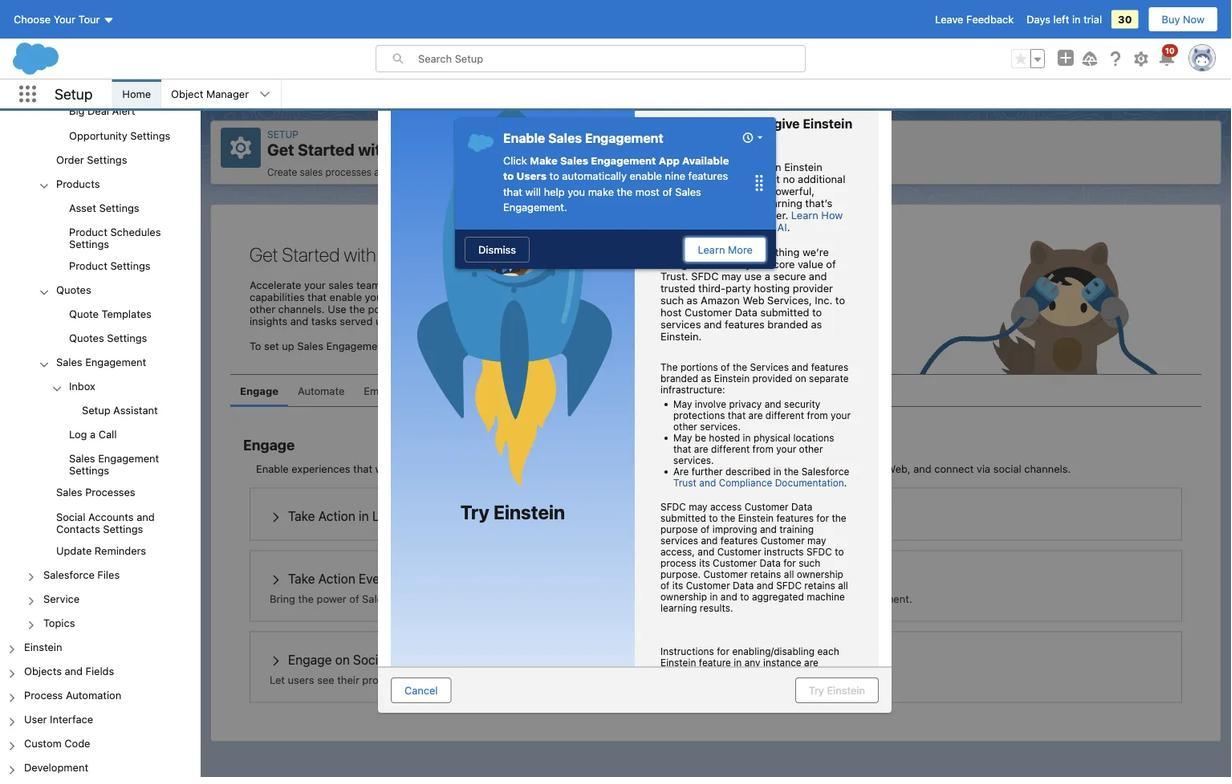 Task type: locate. For each thing, give the bounding box(es) containing it.
will up web
[[748, 279, 764, 291]]

opportunity,
[[604, 674, 663, 686]]

bring the power of salesforce to every web page, and empower users during customer research, list building, and task management.
[[270, 593, 913, 605]]

0 vertical spatial at
[[771, 173, 780, 185]]

services. down be
[[674, 454, 714, 466]]

einstein up more
[[716, 221, 754, 233]]

sales inside sales engagement settings
[[69, 453, 95, 465]]

branded inside the portions of the services and features branded as einstein provided on separate infrastructure: may involve privacy and security protections that are different from your other services. may be hosted in physical locations that are different from your other services. are further described in the salesforce trust and compliance documentation .
[[661, 373, 699, 384]]

users right the let
[[288, 674, 314, 686]]

services.
[[700, 421, 741, 432], [674, 454, 714, 466]]

trust.
[[661, 270, 689, 282]]

service
[[43, 593, 80, 605]]

settings down templates
[[107, 332, 147, 344]]

from up locations
[[807, 409, 828, 421]]

salesforce inside the portions of the services and features branded as einstein provided on separate infrastructure: may involve privacy and security protections that are different from your other services. may be hosted in physical locations that are different from your other services. are further described in the salesforce trust and compliance documentation .
[[802, 466, 850, 477]]

1 horizontal spatial all
[[838, 580, 849, 591]]

call inside tab list
[[409, 385, 427, 397]]

order settings link
[[56, 153, 127, 168]]

setup inside "link"
[[82, 404, 110, 416]]

and up 'process automation'
[[65, 665, 83, 677]]

1 horizontal spatial customers
[[625, 291, 676, 303]]

that left the "use" at left top
[[308, 291, 327, 303]]

try einstein button
[[795, 678, 879, 703]]

to up task
[[835, 546, 844, 557]]

next inside setup get started with sales engagement create sales processes and make it easy for sales reps to know the next step for each prospect they're nurturing.
[[570, 166, 589, 177]]

objects and fields
[[24, 665, 114, 677]]

and left ai
[[757, 221, 775, 233]]

object manager link
[[161, 79, 259, 108]]

and right processes
[[374, 166, 391, 177]]

the right know
[[553, 166, 568, 177]]

at
[[771, 173, 780, 185], [554, 291, 563, 303], [391, 315, 400, 327]]

such down trust.
[[661, 294, 684, 306]]

see
[[317, 674, 335, 686]]

across up documentation
[[833, 463, 865, 475]]

enable inside engage tab panel
[[256, 463, 289, 475]]

automate
[[298, 385, 345, 397]]

0 vertical spatial enable
[[503, 130, 545, 146]]

0 horizontal spatial learning
[[661, 602, 697, 613]]

features down "available"
[[689, 170, 728, 182]]

get inside setup get started with sales engagement create sales processes and make it easy for sales reps to know the next step for each prospect they're nurturing.
[[267, 140, 294, 159]]

log a call link
[[69, 428, 117, 443]]

page,
[[481, 593, 509, 605]]

quotes for 'quotes' link
[[56, 284, 91, 296]]

0 vertical spatial learn
[[792, 209, 819, 221]]

1 vertical spatial may
[[689, 501, 708, 512]]

0 vertical spatial as
[[687, 294, 698, 306]]

call down setup assistant "link"
[[99, 428, 117, 441]]

features inside the portions of the services and features branded as einstein provided on separate infrastructure: may involve privacy and security protections that are different from your other services. may be hosted in physical locations that are different from your other services. are further described in the salesforce trust and compliance documentation .
[[812, 361, 849, 373]]

all down instructs
[[784, 568, 794, 580]]

1 vertical spatial learn
[[698, 244, 725, 256]]

any
[[745, 657, 761, 668]]

sales down enable sales engagement
[[560, 154, 589, 166]]

2 product from the top
[[69, 259, 107, 271]]

you inside the to automatically enable nine features that will help you make the most of sales engagement.
[[568, 185, 585, 198]]

in right described
[[774, 466, 782, 477]]

1 horizontal spatial learn
[[792, 209, 819, 221]]

1 vertical spatial social
[[417, 674, 445, 686]]

data down they
[[735, 306, 758, 318]]

features down web
[[725, 318, 765, 330]]

and left task
[[802, 593, 820, 605]]

1 vertical spatial services
[[661, 535, 699, 546]]

at inside sfdc lets you try certain einstein features and products at no additional cost.
[[771, 173, 780, 185]]

know
[[527, 166, 550, 177]]

order
[[56, 153, 84, 165]]

retains
[[751, 568, 782, 580], [805, 580, 836, 591]]

we
[[661, 221, 676, 233]]

0 horizontal spatial will
[[375, 463, 391, 475]]

review terms and give einstein a try!
[[661, 116, 853, 147]]

einstein up objects
[[24, 641, 62, 653]]

for right training
[[817, 512, 829, 523]]

customer inside rest assured that everything we're doing is backed by our core value of trust. sfdc may use a secure and trusted third-party hosting provider such as amazon web services, inc. to host customer data submitted to services and features branded as einstein.
[[685, 306, 732, 318]]

1 vertical spatial next
[[777, 303, 797, 315]]

connect inside engage tab panel
[[935, 463, 974, 475]]

group containing asset settings
[[0, 197, 201, 279]]

product inside product schedules settings
[[69, 226, 107, 238]]

engagement.
[[503, 201, 568, 213]]

and inside objects and fields link
[[65, 665, 83, 677]]

1 horizontal spatial may
[[722, 270, 742, 282]]

the left most
[[617, 185, 633, 198]]

1 vertical spatial setup
[[267, 128, 299, 140]]

try einstein
[[461, 501, 565, 523], [809, 684, 866, 697]]

quote
[[69, 308, 99, 320]]

opportunity settings
[[69, 129, 171, 141]]

1 horizontal spatial reps
[[674, 279, 695, 291]]

1 vertical spatial learning
[[661, 602, 697, 613]]

0 vertical spatial across
[[772, 291, 804, 303]]

setup
[[55, 85, 93, 103], [267, 128, 299, 140], [82, 404, 110, 416]]

einstein down they're
[[688, 185, 726, 197]]

learn
[[792, 209, 819, 221], [698, 244, 725, 256]]

submitted inside sfdc may access customer data submitted to the einstein features for the purpose of improving and training services and features customer may access, and customer instructs sfdc to process its customer data for such purpose. customer retains all ownership of its customer data and sfdc retains all ownership in and to aggregated machine learning results.
[[661, 512, 707, 523]]

1 vertical spatial may
[[674, 432, 692, 443]]

1 vertical spatial different
[[711, 443, 750, 454]]

data inside rest assured that everything we're doing is backed by our core value of trust. sfdc may use a secure and trusted third-party hosting provider such as amazon web services, inc. to host customer data submitted to services and features branded as einstein.
[[735, 306, 758, 318]]

0 horizontal spatial users
[[288, 674, 314, 686]]

learn for how
[[792, 209, 819, 221]]

by inside accelerate your sales teams with a system of action and engagement, right where your reps work. you will sell faster by unlocking capabilities that enable your teams to connect with customers at scale. meet customers wherever they are, across salesforce or other channels. use the power of automation to guide and speed up every touchpoint. confidently make the next move with insights and tasks served up at the right time in order to make every moment count.
[[817, 279, 829, 291]]

next left step
[[570, 166, 589, 177]]

will inside engage tab panel
[[375, 463, 391, 475]]

sfdc inside sfdc lets you try certain einstein features and products at no additional cost.
[[661, 161, 688, 173]]

einstein.
[[661, 330, 702, 342]]

services inside sfdc may access customer data submitted to the einstein features for the purpose of improving and training services and features customer may access, and customer instructs sfdc to process its customer data for such purpose. customer retains all ownership of its customer data and sfdc retains all ownership in and to aggregated machine learning results.
[[661, 535, 699, 546]]

0 vertical spatial its
[[699, 557, 710, 568]]

as up involve
[[701, 373, 712, 384]]

and inside learn how we deliver einstein and ai
[[757, 221, 775, 233]]

0 horizontal spatial are
[[694, 443, 709, 454]]

call link
[[409, 375, 427, 407]]

1 vertical spatial such
[[799, 557, 821, 568]]

einstein down trust and compliance documentation link
[[738, 512, 774, 523]]

setup up "big"
[[55, 85, 93, 103]]

described
[[726, 466, 771, 477]]

ownership
[[797, 568, 844, 580], [661, 591, 707, 602]]

interface
[[50, 713, 93, 725]]

0 horizontal spatial by
[[740, 258, 752, 270]]

try down prioritize on the bottom
[[461, 501, 490, 523]]

connect up time on the left top
[[435, 291, 474, 303]]

0 horizontal spatial its
[[673, 580, 684, 591]]

0 horizontal spatial machine
[[720, 197, 761, 209]]

big deal alert link
[[69, 105, 135, 119]]

their
[[337, 674, 360, 686]]

order
[[483, 315, 509, 327]]

to right inc.
[[836, 294, 845, 306]]

and inside social accounts and contacts settings
[[137, 511, 155, 523]]

other inside accelerate your sales teams with a system of action and engagement, right where your reps work. you will sell faster by unlocking capabilities that enable your teams to connect with customers at scale. meet customers wherever they are, across salesforce or other channels. use the power of automation to guide and speed up every touchpoint. confidently make the next move with insights and tasks served up at the right time in order to make every moment count.
[[250, 303, 275, 315]]

1 horizontal spatial submitted
[[761, 306, 810, 318]]

1 vertical spatial by
[[817, 279, 829, 291]]

with right the engage
[[558, 463, 578, 475]]

features inside the to automatically enable nine features that will help you make the most of sales engagement.
[[689, 170, 728, 182]]

power
[[368, 303, 398, 315], [317, 593, 347, 605]]

0 vertical spatial .
[[787, 221, 790, 233]]

dismiss
[[479, 244, 516, 256]]

0 horizontal spatial help
[[394, 463, 415, 475]]

every inside engage tab panel
[[429, 593, 456, 605]]

services up process at the right of page
[[661, 535, 699, 546]]

next
[[570, 166, 589, 177], [777, 303, 797, 315]]

0 horizontal spatial branded
[[661, 373, 699, 384]]

einstein up privacy
[[714, 373, 750, 384]]

1 vertical spatial power
[[317, 593, 347, 605]]

1 vertical spatial try einstein
[[809, 684, 866, 697]]

quotes down quote
[[69, 332, 104, 344]]

sell
[[767, 279, 783, 291]]

reps
[[493, 166, 513, 177], [674, 279, 695, 291]]

einstein inside instructions for enabling/disabling each einstein feature in any instance are outlined in the
[[661, 657, 696, 668]]

sales up it
[[394, 140, 435, 159]]

settings down "alert"
[[130, 129, 171, 141]]

in right time on the left top
[[471, 315, 480, 327]]

salesforce inside accelerate your sales teams with a system of action and engagement, right where your reps work. you will sell faster by unlocking capabilities that enable your teams to connect with customers at scale. meet customers wherever they are, across salesforce or other channels. use the power of automation to guide and speed up every touchpoint. confidently make the next move with insights and tasks served up at the right time in order to make every moment count.
[[807, 291, 858, 303]]

1 horizontal spatial users
[[580, 593, 607, 605]]

enable
[[630, 170, 662, 182], [330, 291, 362, 303]]

nurturing.
[[730, 166, 774, 177]]

0 vertical spatial next
[[570, 166, 589, 177]]

0 horizontal spatial reps
[[493, 166, 513, 177]]

are up digitally
[[805, 657, 819, 668]]

1 may from the top
[[674, 398, 692, 409]]

1 horizontal spatial different
[[766, 409, 805, 421]]

everything
[[749, 246, 800, 258]]

and left give
[[748, 116, 771, 131]]

each inside setup get started with sales engagement create sales processes and make it easy for sales reps to know the next step for each prospect they're nurturing.
[[629, 166, 651, 177]]

features inside rest assured that everything we're doing is backed by our core value of trust. sfdc may use a secure and trusted third-party hosting provider such as amazon web services, inc. to host customer data submitted to services and features branded as einstein.
[[725, 318, 765, 330]]

with up processes
[[358, 140, 391, 159]]

automation
[[414, 303, 468, 315]]

0 horizontal spatial enable
[[256, 463, 289, 475]]

Search Setup text field
[[418, 46, 805, 71]]

sfdc inside rest assured that everything we're doing is backed by our core value of trust. sfdc may use a secure and trusted third-party hosting provider such as amazon web services, inc. to host customer data submitted to services and features branded as einstein.
[[692, 270, 719, 282]]

log a call
[[69, 428, 117, 441]]

1 vertical spatial its
[[673, 580, 684, 591]]

2 vertical spatial as
[[701, 373, 712, 384]]

next inside accelerate your sales teams with a system of action and engagement, right where your reps work. you will sell faster by unlocking capabilities that enable your teams to connect with customers at scale. meet customers wherever they are, across salesforce or other channels. use the power of automation to guide and speed up every touchpoint. confidently make the next move with insights and tasks served up at the right time in order to make every moment count.
[[777, 303, 797, 315]]

1 vertical spatial will
[[748, 279, 764, 291]]

1 horizontal spatial will
[[526, 185, 541, 198]]

0 vertical spatial from
[[807, 409, 828, 421]]

next down hosting
[[777, 303, 797, 315]]

such
[[661, 294, 684, 306], [799, 557, 821, 568]]

settings up the reminders
[[103, 523, 143, 535]]

learning inside sfdc may access customer data submitted to the einstein features for the purpose of improving and training services and features customer may access, and customer instructs sfdc to process its customer data for such purpose. customer retains all ownership of its customer data and sfdc retains all ownership in and to aggregated machine learning results.
[[661, 602, 697, 613]]

meet right 'call' link
[[447, 385, 471, 397]]

social right via
[[994, 463, 1022, 475]]

accounts
[[88, 511, 134, 523]]

30
[[1119, 13, 1133, 25]]

enable left experiences
[[256, 463, 289, 475]]

are up physical
[[749, 409, 763, 421]]

1 vertical spatial enable
[[330, 291, 362, 303]]

salesforce inside engage tab panel
[[362, 593, 413, 605]]

try einstein down the engage
[[461, 501, 565, 523]]

asset settings
[[69, 202, 139, 214]]

1 horizontal spatial power
[[368, 303, 398, 315]]

call left meet link
[[409, 385, 427, 397]]

2 vertical spatial .
[[798, 668, 800, 679]]

1 vertical spatial are
[[694, 443, 709, 454]]

learning
[[764, 197, 803, 209], [661, 602, 697, 613]]

0 horizontal spatial channels.
[[278, 303, 325, 315]]

1 services from the top
[[661, 318, 701, 330]]

products
[[725, 173, 768, 185]]

product for product settings
[[69, 259, 107, 271]]

you down automatically
[[568, 185, 585, 198]]

2 horizontal spatial customers
[[779, 463, 830, 475]]

services inside rest assured that everything we're doing is backed by our core value of trust. sfdc may use a secure and trusted third-party hosting provider such as amazon web services, inc. to host customer data submitted to services and features branded as einstein.
[[661, 318, 701, 330]]

einstein right digitally
[[827, 684, 866, 697]]

and inside sfdc lets you try certain einstein features and products at no additional cost.
[[704, 173, 722, 185]]

0 vertical spatial may
[[722, 270, 742, 282]]

started
[[298, 140, 355, 159], [282, 243, 340, 266]]

with inside setup get started with sales engagement create sales processes and make it easy for sales reps to know the next step for each prospect they're nurturing.
[[358, 140, 391, 159]]

learn up backed
[[698, 244, 725, 256]]

may left be
[[674, 432, 692, 443]]

1 vertical spatial across
[[833, 463, 865, 475]]

machine inside einstein delivers powerful, customized machine learning that's specific to each customer.
[[720, 197, 761, 209]]

1 horizontal spatial connect
[[935, 463, 974, 475]]

einstein inside button
[[827, 684, 866, 697]]

2 vertical spatial will
[[375, 463, 391, 475]]

leave feedback
[[936, 13, 1014, 25]]

and left the engage
[[498, 463, 516, 475]]

1 horizontal spatial enable
[[503, 130, 545, 146]]

a right "use"
[[765, 270, 771, 282]]

that inside the to automatically enable nine features that will help you make the most of sales engagement.
[[503, 185, 523, 198]]

host
[[661, 306, 682, 318]]

0 vertical spatial branded
[[768, 318, 808, 330]]

trial
[[1084, 13, 1103, 25]]

einstein inside learn how we deliver einstein and ai
[[716, 221, 754, 233]]

system
[[421, 279, 456, 291]]

enable for enable sales engagement
[[503, 130, 545, 146]]

email link
[[364, 375, 390, 407]]

to
[[250, 340, 261, 352]]

0 vertical spatial submitted
[[761, 306, 810, 318]]

0 vertical spatial right
[[592, 279, 614, 291]]

0 vertical spatial such
[[661, 294, 684, 306]]

tab list
[[230, 375, 1202, 407]]

2 services from the top
[[661, 535, 699, 546]]

all up task
[[838, 580, 849, 591]]

group
[[0, 0, 201, 636], [0, 0, 201, 564], [1012, 49, 1045, 68], [0, 100, 201, 148], [0, 197, 201, 279], [0, 303, 201, 351], [0, 375, 201, 482]]

in inside sfdc may access customer data submitted to the einstein features for the purpose of improving and training services and features customer may access, and customer instructs sfdc to process its customer data for such purpose. customer retains all ownership of its customer data and sfdc retains all ownership in and to aggregated machine learning results.
[[710, 591, 718, 602]]

einstein up the powerful,
[[785, 161, 823, 173]]

additional
[[798, 173, 846, 185]]

that inside engage tab panel
[[353, 463, 373, 475]]

1 horizontal spatial social
[[994, 463, 1022, 475]]

choose
[[14, 13, 51, 25]]

may right instructs
[[808, 535, 827, 546]]

prioritize
[[452, 463, 495, 475]]

customers inside engage tab panel
[[779, 463, 830, 475]]

faster
[[786, 279, 814, 291]]

review
[[393, 340, 425, 352]]

to inside engage tab panel
[[416, 593, 426, 605]]

inbox tree item
[[0, 375, 201, 424]]

1 vertical spatial product
[[69, 259, 107, 271]]

2 horizontal spatial at
[[771, 173, 780, 185]]

learn how we deliver einstein and ai link
[[661, 209, 843, 233]]

the down compliance
[[721, 512, 736, 523]]

quotes tree item
[[0, 279, 201, 351]]

1 horizontal spatial help
[[544, 185, 565, 198]]

to down click at the top of page
[[503, 170, 514, 182]]

0 vertical spatial machine
[[720, 197, 761, 209]]

product schedules settings
[[69, 226, 161, 250]]

machine inside sfdc may access customer data submitted to the einstein features for the purpose of improving and training services and features customer may access, and customer instructs sfdc to process its customer data for such purpose. customer retains all ownership of its customer data and sfdc retains all ownership in and to aggregated machine learning results.
[[807, 591, 845, 602]]

0 vertical spatial are
[[749, 409, 763, 421]]

salesforce
[[807, 291, 858, 303], [802, 466, 850, 477], [43, 568, 95, 580], [362, 593, 413, 605]]

make down automatically
[[588, 185, 614, 198]]

1 vertical spatial engage
[[243, 436, 295, 453]]

meet up moment
[[598, 291, 622, 303]]

a left try!
[[661, 132, 668, 147]]

settings inside quotes tree item
[[107, 332, 147, 344]]

2 horizontal spatial may
[[808, 535, 827, 546]]

of left action
[[458, 279, 468, 291]]

2 horizontal spatial .
[[845, 477, 847, 488]]

users left "during"
[[580, 593, 607, 605]]

such inside sfdc may access customer data submitted to the einstein features for the purpose of improving and training services and features customer may access, and customer instructs sfdc to process its customer data for such purpose. customer retains all ownership of its customer data and sfdc retains all ownership in and to aggregated machine learning results.
[[799, 557, 821, 568]]

engagement down quotes settings link
[[85, 356, 146, 368]]

1 vertical spatial right
[[422, 315, 444, 327]]

speed
[[535, 303, 564, 315]]

learn right ai
[[792, 209, 819, 221]]

channels. inside engage tab panel
[[1025, 463, 1071, 475]]

capabilities
[[250, 291, 305, 303]]

objects
[[24, 665, 62, 677]]

quotes
[[56, 284, 91, 296], [69, 332, 104, 344]]

0 vertical spatial may
[[674, 398, 692, 409]]

1 horizontal spatial channels.
[[1025, 463, 1071, 475]]

0 vertical spatial started
[[298, 140, 355, 159]]

touchpoint.
[[612, 303, 667, 315]]

to inside einstein delivers powerful, customized machine learning that's specific to each customer.
[[702, 209, 711, 221]]

prospects,
[[581, 463, 633, 475]]

1 horizontal spatial you
[[711, 161, 729, 173]]

a left system
[[412, 279, 418, 291]]

its
[[699, 557, 710, 568], [673, 580, 684, 591]]

get started with sales engagement
[[250, 243, 529, 266]]

in inside accelerate your sales teams with a system of action and engagement, right where your reps work. you will sell faster by unlocking capabilities that enable your teams to connect with customers at scale. meet customers wherever they are, across salesforce or other channels. use the power of automation to guide and speed up every touchpoint. confidently make the next move with insights and tasks served up at the right time in order to make every moment count.
[[471, 315, 480, 327]]

0 horizontal spatial retains
[[751, 568, 782, 580]]

machine down "products"
[[720, 197, 761, 209]]

contact,
[[561, 674, 601, 686]]

1 horizontal spatial such
[[799, 557, 821, 568]]

retains up aggregated
[[751, 568, 782, 580]]

2 horizontal spatial up
[[567, 303, 580, 315]]

0 vertical spatial setup
[[55, 85, 93, 103]]

1 vertical spatial .
[[845, 477, 847, 488]]

tab list containing engage
[[230, 375, 1202, 407]]

learn inside learn how we deliver einstein and ai
[[792, 209, 819, 221]]

sfdc up purpose at right bottom
[[661, 501, 686, 512]]

engage inside tab panel
[[243, 436, 295, 453]]

product for product schedules settings
[[69, 226, 107, 238]]

learn more
[[698, 244, 753, 256]]

submitted up access,
[[661, 512, 707, 523]]

0 horizontal spatial learn
[[698, 244, 725, 256]]

setup for assistant
[[82, 404, 110, 416]]

0 horizontal spatial ownership
[[661, 591, 707, 602]]

1 vertical spatial started
[[282, 243, 340, 266]]

to
[[515, 166, 524, 177], [503, 170, 514, 182], [550, 170, 559, 182], [702, 209, 711, 221], [422, 291, 432, 303], [836, 294, 845, 306], [471, 303, 481, 315], [813, 306, 822, 318], [512, 315, 521, 327], [709, 512, 718, 523], [835, 546, 844, 557], [740, 591, 750, 602], [416, 593, 426, 605]]

1 product from the top
[[69, 226, 107, 238]]

try left connect.
[[809, 684, 825, 697]]

1 vertical spatial other
[[674, 421, 698, 432]]

task
[[823, 593, 843, 605]]

customer.
[[741, 209, 789, 221]]

as left third-
[[687, 294, 698, 306]]

channels. down accelerate
[[278, 303, 325, 315]]

may
[[722, 270, 742, 282], [689, 501, 708, 512], [808, 535, 827, 546]]

1 vertical spatial from
[[753, 443, 774, 454]]

to right research,
[[740, 591, 750, 602]]

0 horizontal spatial right
[[422, 315, 444, 327]]

you inside sfdc lets you try certain einstein features and products at no additional cost.
[[711, 161, 729, 173]]

development link
[[24, 762, 88, 776]]

on inside the portions of the services and features branded as einstein provided on separate infrastructure: may involve privacy and security protections that are different from your other services. may be hosted in physical locations that are different from your other services. are further described in the salesforce trust and compliance documentation .
[[795, 373, 807, 384]]

features up security
[[812, 361, 849, 373]]

0 vertical spatial help
[[544, 185, 565, 198]]

value
[[798, 258, 824, 270]]

app
[[659, 154, 680, 166]]

setup assistant link
[[82, 404, 158, 419]]

sales engagement settings tree item
[[0, 448, 201, 482]]

try einstein inside button
[[809, 684, 866, 697]]

each up most
[[629, 166, 651, 177]]

will
[[526, 185, 541, 198], [748, 279, 764, 291], [375, 463, 391, 475]]

1 vertical spatial submitted
[[661, 512, 707, 523]]

settings up sales processes
[[69, 465, 109, 477]]

sales inside make sales engagement app available to users
[[560, 154, 589, 166]]

0 horizontal spatial you
[[568, 185, 585, 198]]

terms
[[708, 116, 745, 131]]

a inside accelerate your sales teams with a system of action and engagement, right where your reps work. you will sell faster by unlocking capabilities that enable your teams to connect with customers at scale. meet customers wherever they are, across salesforce or other channels. use the power of automation to guide and speed up every touchpoint. confidently make the next move with insights and tasks served up at the right time in order to make every moment count.
[[412, 279, 418, 291]]

building,
[[757, 593, 799, 605]]

einstein right give
[[803, 116, 853, 131]]

across inside accelerate your sales teams with a system of action and engagement, right where your reps work. you will sell faster by unlocking capabilities that enable your teams to connect with customers at scale. meet customers wherever they are, across salesforce or other channels. use the power of automation to guide and speed up every touchpoint. confidently make the next move with insights and tasks served up at the right time in order to make every moment count.
[[772, 291, 804, 303]]

each inside instructions for enabling/disabling each einstein feature in any instance are outlined in the
[[818, 646, 840, 657]]



Task type: describe. For each thing, give the bounding box(es) containing it.
of inside engage tab panel
[[350, 593, 359, 605]]

let users see their prospects' social media profiles on lead, contact, opportunity, and account pages, and digitally connect.
[[270, 674, 868, 686]]

and right access,
[[698, 546, 715, 557]]

1 horizontal spatial from
[[807, 409, 828, 421]]

0 horizontal spatial all
[[784, 568, 794, 580]]

buy now button
[[1149, 6, 1219, 32]]

instance
[[764, 657, 802, 668]]

10
[[1166, 46, 1175, 55]]

user interface
[[24, 713, 93, 725]]

1 vertical spatial users
[[288, 674, 314, 686]]

0 vertical spatial ownership
[[797, 568, 844, 580]]

in right outlined
[[700, 668, 708, 679]]

and right web,
[[914, 463, 932, 475]]

files
[[97, 568, 120, 580]]

aggregated
[[752, 591, 804, 602]]

the left web,
[[868, 463, 883, 475]]

may inside rest assured that everything we're doing is backed by our core value of trust. sfdc may use a secure and trusted third-party hosting provider such as amazon web services, inc. to host customer data submitted to services and features branded as einstein.
[[722, 270, 742, 282]]

engage tab panel
[[230, 407, 1202, 722]]

branded inside rest assured that everything we're doing is backed by our core value of trust. sfdc may use a secure and trusted third-party hosting provider such as amazon web services, inc. to host customer data submitted to services and features branded as einstein.
[[768, 318, 808, 330]]

engagement up action
[[427, 243, 529, 266]]

with right move
[[829, 303, 850, 315]]

are
[[674, 466, 689, 477]]

connect.
[[826, 674, 868, 686]]

enable inside accelerate your sales teams with a system of action and engagement, right where your reps work. you will sell faster by unlocking capabilities that enable your teams to connect with customers at scale. meet customers wherever they are, across salesforce or other channels. use the power of automation to guide and speed up every touchpoint. confidently make the next move with insights and tasks served up at the right time in order to make every moment count.
[[330, 291, 362, 303]]

on inside engage tab panel
[[520, 674, 532, 686]]

0 horizontal spatial try
[[461, 501, 490, 523]]

sales engagement tree item
[[0, 351, 201, 482]]

help inside the to automatically enable nine features that will help you make the most of sales engagement.
[[544, 185, 565, 198]]

and down instance
[[764, 674, 782, 686]]

sales up "inbox"
[[56, 356, 82, 368]]

the inside instructions for enabling/disabling each einstein feature in any instance are outlined in the
[[711, 668, 726, 679]]

with up the order
[[477, 291, 497, 303]]

sales inside setup get started with sales engagement create sales processes and make it easy for sales reps to know the next step for each prospect they're nurturing.
[[394, 140, 435, 159]]

update reminders
[[56, 544, 146, 556]]

opportunity
[[69, 129, 127, 141]]

make up settings
[[524, 315, 550, 327]]

in right left
[[1073, 13, 1081, 25]]

your up documentation
[[777, 443, 797, 454]]

with up the "use" at left top
[[344, 243, 376, 266]]

automatically
[[562, 170, 627, 182]]

to inside the to automatically enable nine features that will help you make the most of sales engagement.
[[550, 170, 559, 182]]

your up tasks
[[304, 279, 326, 291]]

setup get started with sales engagement create sales processes and make it easy for sales reps to know the next step for each prospect they're nurturing.
[[267, 128, 774, 177]]

trust and compliance documentation link
[[674, 477, 845, 488]]

1 horizontal spatial every
[[553, 315, 580, 327]]

such inside rest assured that everything we're doing is backed by our core value of trust. sfdc may use a secure and trusted third-party hosting provider such as amazon web services, inc. to host customer data submitted to services and features branded as einstein.
[[661, 294, 684, 306]]

make
[[530, 154, 558, 166]]

asset
[[69, 202, 96, 214]]

engagement inside make sales engagement app available to users
[[591, 154, 656, 166]]

the right training
[[832, 512, 847, 523]]

call inside sales engagement tree item
[[99, 428, 117, 441]]

and left account at the bottom right of the page
[[665, 674, 684, 686]]

and down lists,
[[700, 477, 716, 488]]

the up review
[[403, 315, 419, 327]]

our
[[755, 258, 771, 270]]

and inside setup get started with sales engagement create sales processes and make it easy for sales reps to know the next step for each prospect they're nurturing.
[[374, 166, 391, 177]]

and down the provided
[[765, 398, 782, 409]]

update reminders link
[[56, 544, 146, 559]]

reps inside accelerate your sales teams with a system of action and engagement, right where your reps work. you will sell faster by unlocking capabilities that enable your teams to connect with customers at scale. meet customers wherever they are, across salesforce or other channels. use the power of automation to guide and speed up every touchpoint. confidently make the next move with insights and tasks served up at the right time in order to make every moment count.
[[674, 279, 695, 291]]

sales down tasks
[[297, 340, 324, 352]]

settings up schedules
[[99, 202, 139, 214]]

and down we're
[[809, 270, 827, 282]]

features inside sfdc lets you try certain einstein features and products at no additional cost.
[[661, 173, 701, 185]]

to right purpose at right bottom
[[709, 512, 718, 523]]

product settings link
[[69, 259, 151, 274]]

0 horizontal spatial different
[[711, 443, 750, 454]]

2 horizontal spatial sales
[[467, 166, 490, 177]]

for right step
[[614, 166, 627, 177]]

einstein inside the portions of the services and features branded as einstein provided on separate infrastructure: may involve privacy and security protections that are different from your other services. may be hosted in physical locations that are different from your other services. are further described in the salesforce trust and compliance documentation .
[[714, 373, 750, 384]]

power inside accelerate your sales teams with a system of action and engagement, right where your reps work. you will sell faster by unlocking capabilities that enable your teams to connect with customers at scale. meet customers wherever they are, across salesforce or other channels. use the power of automation to guide and speed up every touchpoint. confidently make the next move with insights and tasks served up at the right time in order to make every moment count.
[[368, 303, 398, 315]]

hosting
[[754, 282, 790, 294]]

started inside setup get started with sales engagement create sales processes and make it easy for sales reps to know the next step for each prospect they're nurturing.
[[298, 140, 355, 159]]

by inside rest assured that everything we're doing is backed by our core value of trust. sfdc may use a secure and trusted third-party hosting provider such as amazon web services, inc. to host customer data submitted to services and features branded as einstein.
[[740, 258, 752, 270]]

with down get started with sales engagement
[[389, 279, 409, 291]]

make down party
[[729, 303, 755, 315]]

settings down product schedules settings link
[[110, 259, 151, 271]]

2 vertical spatial may
[[808, 535, 827, 546]]

security
[[785, 398, 821, 409]]

to inside setup get started with sales engagement create sales processes and make it easy for sales reps to know the next step for each prospect they're nurturing.
[[515, 166, 524, 177]]

sfdc up building,
[[777, 580, 802, 591]]

2 horizontal spatial every
[[583, 303, 609, 315]]

0 horizontal spatial at
[[391, 315, 400, 327]]

engagement inside setup get started with sales engagement create sales processes and make it easy for sales reps to know the next step for each prospect they're nurturing.
[[439, 140, 535, 159]]

einstein inside sfdc lets you try certain einstein features and products at no additional cost.
[[785, 161, 823, 173]]

for inside instructions for enabling/disabling each einstein feature in any instance are outlined in the
[[717, 646, 730, 657]]

are,
[[751, 291, 769, 303]]

make inside the to automatically enable nine features that will help you make the most of sales engagement.
[[588, 185, 614, 198]]

0 horizontal spatial up
[[282, 340, 294, 352]]

try
[[732, 161, 745, 173]]

accelerate your sales teams with a system of action and engagement, right where your reps work. you will sell faster by unlocking capabilities that enable your teams to connect with customers at scale. meet customers wherever they are, across salesforce or other channels. use the power of automation to guide and speed up every touchpoint. confidently make the next move with insights and tasks served up at the right time in order to make every moment count.
[[250, 279, 879, 327]]

2 may from the top
[[674, 432, 692, 443]]

sales engagement settings link
[[69, 453, 201, 477]]

target
[[676, 463, 705, 475]]

of left automation
[[401, 303, 411, 315]]

1 horizontal spatial right
[[592, 279, 614, 291]]

and left 'list'
[[721, 591, 738, 602]]

of inside the portions of the services and features branded as einstein provided on separate infrastructure: may involve privacy and security protections that are different from your other services. may be hosted in physical locations that are different from your other services. are further described in the salesforce trust and compliance documentation .
[[721, 361, 730, 373]]

for down training
[[784, 557, 796, 568]]

and right purpose at right bottom
[[701, 535, 718, 546]]

and right review
[[428, 340, 446, 352]]

will inside accelerate your sales teams with a system of action and engagement, right where your reps work. you will sell faster by unlocking capabilities that enable your teams to connect with customers at scale. meet customers wherever they are, across salesforce or other channels. use the power of automation to guide and speed up every touchpoint. confidently make the next move with insights and tasks served up at the right time in order to make every moment count.
[[748, 279, 764, 291]]

trust
[[674, 477, 697, 488]]

0 horizontal spatial teams
[[357, 279, 386, 291]]

1 vertical spatial get
[[250, 243, 278, 266]]

more
[[728, 244, 753, 256]]

update
[[56, 544, 92, 556]]

with inside engage tab panel
[[558, 463, 578, 475]]

and right page,
[[512, 593, 530, 605]]

submitted inside rest assured that everything we're doing is backed by our core value of trust. sfdc may use a secure and trusted third-party hosting provider such as amazon web services, inc. to host customer data submitted to services and features branded as einstein.
[[761, 306, 810, 318]]

days
[[1027, 13, 1051, 25]]

einstein down the engage
[[494, 501, 565, 523]]

via
[[977, 463, 991, 475]]

inbox link
[[69, 380, 95, 395]]

a inside the log a call link
[[90, 428, 96, 441]]

in right hosted
[[743, 432, 751, 443]]

move
[[800, 303, 827, 315]]

and right action
[[504, 279, 522, 291]]

scale.
[[566, 291, 595, 303]]

engagement inside sales engagement settings
[[98, 453, 159, 465]]

your up locations
[[831, 409, 851, 421]]

of up customer
[[661, 580, 670, 591]]

data up 'list'
[[733, 580, 754, 591]]

setup for get
[[267, 128, 299, 140]]

. inside the portions of the services and features branded as einstein provided on separate infrastructure: may involve privacy and security protections that are different from your other services. may be hosted in physical locations that are different from your other services. are further described in the salesforce trust and compliance documentation .
[[845, 477, 847, 488]]

learn for more
[[698, 244, 725, 256]]

of inside the to automatically enable nine features that will help you make the most of sales engagement.
[[663, 185, 673, 198]]

of inside rest assured that everything we're doing is backed by our core value of trust. sfdc may use a secure and trusted third-party hosting provider such as amazon web services, inc. to host customer data submitted to services and features branded as einstein.
[[827, 258, 836, 270]]

powerful,
[[769, 185, 815, 197]]

reminders
[[95, 544, 146, 556]]

0 vertical spatial try einstein
[[461, 501, 565, 523]]

10 button
[[1158, 44, 1179, 68]]

to left guide
[[471, 303, 481, 315]]

sales inside accelerate your sales teams with a system of action and engagement, right where your reps work. you will sell faster by unlocking capabilities that enable your teams to connect with customers at scale. meet customers wherever they are, across salesforce or other channels. use the power of automation to guide and speed up every touchpoint. confidently make the next move with insights and tasks served up at the right time in order to make every moment count.
[[329, 279, 354, 291]]

time
[[447, 315, 468, 327]]

work.
[[698, 279, 725, 291]]

each inside einstein delivers powerful, customized machine learning that's specific to each customer.
[[714, 209, 738, 221]]

connect inside accelerate your sales teams with a system of action and engagement, right where your reps work. you will sell faster by unlocking capabilities that enable your teams to connect with customers at scale. meet customers wherever they are, across salesforce or other channels. use the power of automation to guide and speed up every touchpoint. confidently make the next move with insights and tasks served up at the right time in order to make every moment count.
[[435, 291, 474, 303]]

improving
[[713, 523, 758, 535]]

that up hosted
[[728, 409, 746, 421]]

the inside the to automatically enable nine features that will help you make the most of sales engagement.
[[617, 185, 633, 198]]

rest assured that everything we're doing is backed by our core value of trust. sfdc may use a secure and trusted third-party hosting provider such as amazon web services, inc. to host customer data submitted to services and features branded as einstein.
[[661, 246, 845, 342]]

settings inside social accounts and contacts settings
[[103, 523, 143, 535]]

enable sales engagement
[[503, 130, 664, 146]]

media
[[448, 674, 477, 686]]

results.
[[700, 602, 733, 613]]

to up review
[[422, 291, 432, 303]]

1 horizontal spatial up
[[376, 315, 388, 327]]

sales processes
[[56, 486, 135, 498]]

below.
[[677, 340, 708, 352]]

sales up make
[[548, 130, 582, 146]]

how
[[822, 209, 843, 221]]

across inside engage tab panel
[[833, 463, 865, 475]]

1 vertical spatial as
[[811, 318, 822, 330]]

pages,
[[728, 674, 761, 686]]

learning inside einstein delivers powerful, customized machine learning that's specific to each customer.
[[764, 197, 803, 209]]

the down hosting
[[758, 303, 774, 315]]

and left tasks
[[290, 315, 309, 327]]

business
[[582, 340, 624, 352]]

and inside review terms and give einstein a try!
[[748, 116, 771, 131]]

sales inside the to automatically enable nine features that will help you make the most of sales engagement.
[[675, 185, 702, 198]]

instructs
[[764, 546, 804, 557]]

settings down the opportunity
[[87, 153, 127, 165]]

will inside the to automatically enable nine features that will help you make the most of sales engagement.
[[526, 185, 541, 198]]

salesforce files link
[[43, 568, 120, 583]]

choose your tour button
[[13, 6, 115, 32]]

engagement up make sales engagement app available to users
[[585, 130, 664, 146]]

features up instructs
[[777, 512, 814, 523]]

0 horizontal spatial social
[[417, 674, 445, 686]]

that inside accelerate your sales teams with a system of action and engagement, right where your reps work. you will sell faster by unlocking capabilities that enable your teams to connect with customers at scale. meet customers wherever they are, across salesforce or other channels. use the power of automation to guide and speed up every touchpoint. confidently make the next move with insights and tasks served up at the right time in order to make every moment count.
[[308, 291, 327, 303]]

documentation
[[775, 477, 845, 488]]

to inside make sales engagement app available to users
[[503, 170, 514, 182]]

and up instructs
[[760, 523, 777, 535]]

process
[[661, 557, 697, 568]]

engage inside tab list
[[240, 385, 279, 397]]

features down access
[[721, 535, 758, 546]]

you
[[727, 279, 746, 291]]

try inside button
[[809, 684, 825, 697]]

secure
[[774, 270, 806, 282]]

deal
[[88, 105, 109, 117]]

enable for enable experiences that will help sellers prioritize and engage with prospects, prepare target lists, research customers across the web, and connect via social channels.
[[256, 463, 289, 475]]

buy now
[[1162, 13, 1205, 25]]

tasks
[[311, 315, 337, 327]]

1 horizontal spatial teams
[[389, 291, 419, 303]]

your down doing
[[650, 279, 671, 291]]

meet inside accelerate your sales teams with a system of action and engagement, right where your reps work. you will sell faster by unlocking capabilities that enable your teams to connect with customers at scale. meet customers wherever they are, across salesforce or other channels. use the power of automation to guide and speed up every touchpoint. confidently make the next move with insights and tasks served up at the right time in order to make every moment count.
[[598, 291, 622, 303]]

help inside engage tab panel
[[394, 463, 415, 475]]

products tree item
[[0, 173, 201, 279]]

0 vertical spatial services.
[[700, 421, 741, 432]]

for right easy
[[452, 166, 465, 177]]

each left business
[[555, 340, 579, 352]]

0 horizontal spatial customers
[[500, 291, 551, 303]]

a inside review terms and give einstein a try!
[[661, 132, 668, 147]]

einstein inside sfdc may access customer data submitted to the einstein features for the purpose of improving and training services and features customer may access, and customer instructs sfdc to process its customer data for such purpose. customer retains all ownership of its customer data and sfdc retains all ownership in and to aggregated machine learning results.
[[738, 512, 774, 523]]

1 horizontal spatial retains
[[805, 580, 836, 591]]

0 horizontal spatial as
[[687, 294, 698, 306]]

enable inside the to automatically enable nine features that will help you make the most of sales engagement.
[[630, 170, 662, 182]]

einstein inside einstein delivers powerful, customized machine learning that's specific to each customer.
[[688, 185, 726, 197]]

in left any
[[734, 657, 742, 668]]

einstein link
[[24, 641, 62, 655]]

are inside instructions for enabling/disabling each einstein feature in any instance are outlined in the
[[805, 657, 819, 668]]

group containing quote templates
[[0, 303, 201, 351]]

group containing inbox
[[0, 375, 201, 482]]

channels. inside accelerate your sales teams with a system of action and engagement, right where your reps work. you will sell faster by unlocking capabilities that enable your teams to connect with customers at scale. meet customers wherever they are, across salesforce or other channels. use the power of automation to guide and speed up every touchpoint. confidently make the next move with insights and tasks served up at the right time in order to make every moment count.
[[278, 303, 325, 315]]

0 vertical spatial social
[[994, 463, 1022, 475]]

and down confidently on the right top of the page
[[704, 318, 722, 330]]

the right research
[[784, 466, 799, 477]]

the inside setup get started with sales engagement create sales processes and make it easy for sales reps to know the next step for each prospect they're nurturing.
[[553, 166, 568, 177]]

0 horizontal spatial sales
[[300, 166, 323, 177]]

data up aggregated
[[760, 557, 781, 568]]

fields
[[86, 665, 114, 677]]

customized
[[661, 197, 717, 209]]

manager
[[206, 88, 249, 100]]

settings inside sales engagement settings
[[69, 465, 109, 477]]

sales engagement settings
[[69, 453, 159, 477]]

and right services
[[792, 361, 809, 373]]

ai
[[778, 221, 787, 233]]

now
[[1184, 13, 1205, 25]]

assistant
[[113, 404, 158, 416]]

the right the "use" at left top
[[350, 303, 365, 315]]

of right purpose at right bottom
[[701, 523, 710, 535]]

to right the order
[[512, 315, 521, 327]]

0 horizontal spatial .
[[787, 221, 790, 233]]

that inside rest assured that everything we're doing is backed by our core value of trust. sfdc may use a secure and trusted third-party hosting provider such as amazon web services, inc. to host customer data submitted to services and features branded as einstein.
[[727, 246, 746, 258]]

1 horizontal spatial its
[[699, 557, 710, 568]]

and up building,
[[757, 580, 774, 591]]

certain
[[748, 161, 782, 173]]

doing
[[661, 258, 688, 270]]

the right bring
[[298, 593, 314, 605]]

services
[[750, 361, 789, 373]]

2 horizontal spatial other
[[799, 443, 823, 454]]

sales up social
[[56, 486, 82, 498]]

make inside setup get started with sales engagement create sales processes and make it easy for sales reps to know the next step for each prospect they're nurturing.
[[394, 166, 418, 177]]

custom code
[[24, 737, 90, 749]]

we're
[[803, 246, 829, 258]]

social accounts and contacts settings
[[56, 511, 155, 535]]

data up training
[[792, 501, 813, 512]]

instructions
[[661, 646, 715, 657]]

for right settings
[[539, 340, 552, 352]]

your up served
[[365, 291, 386, 303]]

0 vertical spatial different
[[766, 409, 805, 421]]

guide link
[[491, 375, 519, 407]]

list
[[740, 593, 755, 605]]

1 vertical spatial services.
[[674, 454, 714, 466]]

to down provider
[[813, 306, 822, 318]]

home link
[[113, 79, 161, 108]]

1 horizontal spatial are
[[749, 409, 763, 421]]

sfdc down training
[[807, 546, 832, 557]]

infrastructure:
[[661, 384, 726, 395]]

unlocking
[[832, 279, 879, 291]]

tour
[[78, 13, 100, 25]]

settings inside product schedules settings
[[69, 238, 109, 250]]

1 horizontal spatial at
[[554, 291, 563, 303]]

power inside engage tab panel
[[317, 593, 347, 605]]

the left services
[[733, 361, 748, 373]]

meet link
[[447, 375, 471, 407]]

opportunity settings link
[[69, 129, 171, 144]]

sales up system
[[380, 243, 423, 266]]

0 horizontal spatial meet
[[447, 385, 471, 397]]

product schedules settings link
[[69, 226, 201, 250]]

learn how we deliver einstein and ai
[[661, 209, 843, 233]]

quotes for quotes settings
[[69, 332, 104, 344]]

process
[[24, 689, 63, 701]]

that left be
[[674, 443, 692, 454]]

and right guide
[[514, 303, 532, 315]]

0 vertical spatial users
[[580, 593, 607, 605]]

access
[[711, 501, 742, 512]]

purpose.
[[661, 568, 701, 580]]

where
[[617, 279, 647, 291]]



Task type: vqa. For each thing, say whether or not it's contained in the screenshot.
first contact from the bottom of the group containing Contact Roles on Contracts
no



